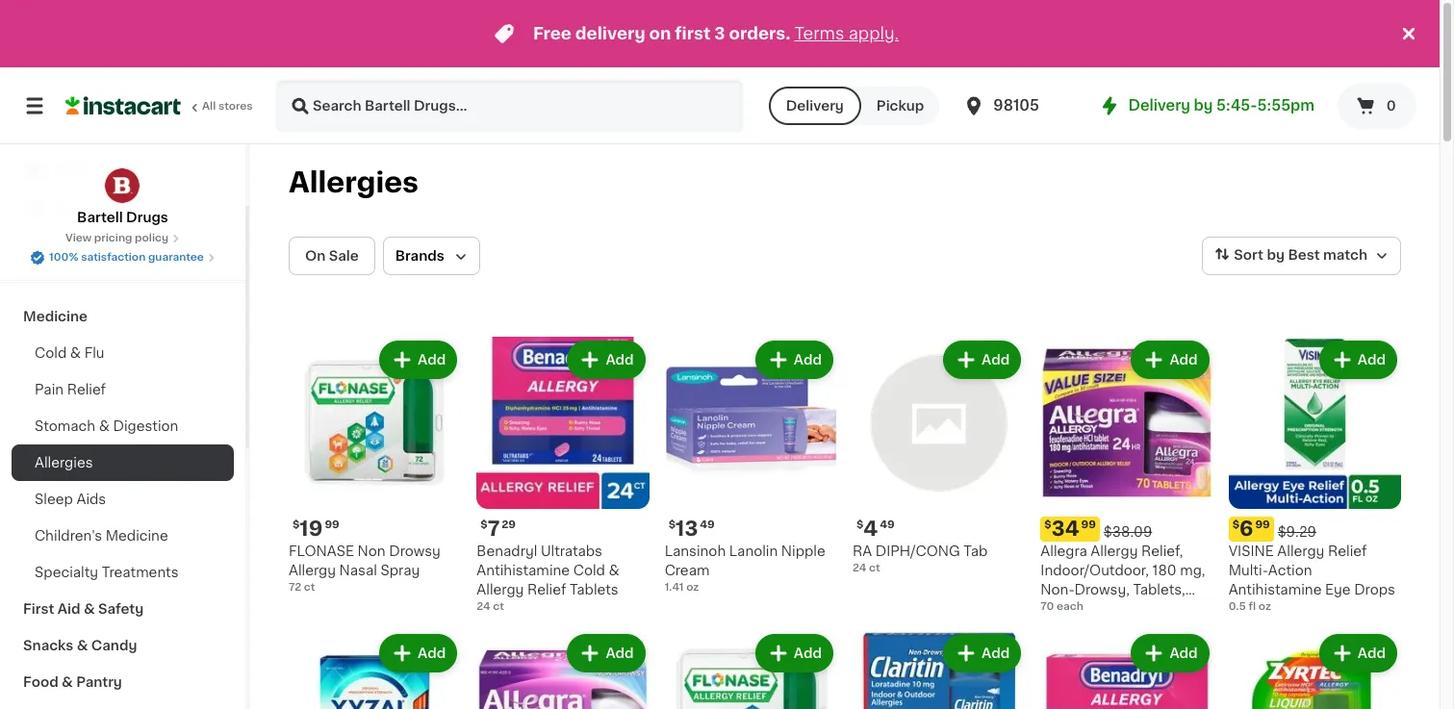 Task type: vqa. For each thing, say whether or not it's contained in the screenshot.
Snacks & Candy "link"
yes



Task type: describe. For each thing, give the bounding box(es) containing it.
0 horizontal spatial allergies
[[35, 456, 93, 470]]

5:45-
[[1217, 98, 1258, 113]]

$ for 19
[[293, 520, 300, 531]]

aids
[[77, 493, 106, 506]]

benadryl
[[477, 545, 538, 559]]

it
[[85, 203, 94, 217]]

buy it again
[[54, 203, 135, 217]]

pain relief link
[[12, 372, 234, 408]]

candy
[[91, 639, 137, 653]]

all
[[202, 101, 216, 112]]

$ 7 29
[[481, 519, 516, 540]]

delivery button
[[769, 87, 862, 125]]

100%
[[49, 252, 78, 263]]

view
[[65, 233, 92, 244]]

product group containing 6
[[1229, 337, 1402, 616]]

lists link
[[12, 229, 234, 268]]

70 each
[[1041, 602, 1084, 613]]

24 inside ra diph/cong tab 24 ct
[[853, 564, 867, 574]]

98105
[[994, 98, 1040, 113]]

5:55pm
[[1258, 98, 1315, 113]]

cold inside cold & flu link
[[35, 347, 67, 360]]

pickup
[[877, 99, 925, 113]]

49 for 4
[[880, 520, 895, 531]]

72
[[289, 583, 302, 593]]

cream
[[665, 565, 710, 578]]

delivery for delivery by 5:45-5:55pm
[[1129, 98, 1191, 113]]

Best match Sort by field
[[1203, 237, 1402, 275]]

view pricing policy link
[[65, 231, 180, 247]]

1 vertical spatial medicine
[[106, 530, 168, 543]]

& for pantry
[[62, 676, 73, 689]]

flu
[[84, 347, 105, 360]]

fl
[[1249, 602, 1257, 613]]

brands
[[396, 249, 445, 263]]

instacart logo image
[[65, 94, 181, 117]]

buy it again link
[[12, 191, 234, 229]]

relief inside "visine allergy relief multi-action antihistamine eye drops 0.5 fl oz"
[[1329, 545, 1368, 559]]

non
[[358, 545, 386, 559]]

view pricing policy
[[65, 233, 169, 244]]

stores
[[219, 101, 253, 112]]

sort by
[[1235, 249, 1285, 262]]

antihistamine inside the 'benadryl ultratabs antihistamine cold & allergy relief tablets 24 ct'
[[477, 565, 570, 578]]

oz inside "visine allergy relief multi-action antihistamine eye drops 0.5 fl oz"
[[1259, 602, 1272, 613]]

100% satisfaction guarantee
[[49, 252, 204, 263]]

first aid & safety
[[23, 603, 144, 616]]

specialty
[[35, 566, 98, 580]]

brands button
[[383, 237, 480, 275]]

4
[[864, 519, 878, 540]]

bartell drugs link
[[77, 168, 168, 227]]

$38.09
[[1104, 526, 1153, 540]]

drowsy,
[[1075, 584, 1130, 597]]

allergy inside the $ 34 99 $38.09 allegra allergy relief, indoor/outdoor, 180 mg, non-drowsy, tablets, value size
[[1091, 545, 1139, 559]]

allergy inside flonase non drowsy allergy nasal spray 72 ct
[[289, 565, 336, 578]]

sale
[[329, 249, 359, 263]]

specialty treatments link
[[12, 555, 234, 591]]

on sale
[[305, 249, 359, 263]]

first
[[675, 26, 711, 41]]

ct inside ra diph/cong tab 24 ct
[[870, 564, 881, 574]]

pain
[[35, 383, 64, 397]]

0.5
[[1229, 602, 1247, 613]]

& inside first aid & safety link
[[84, 603, 95, 616]]

flonase non drowsy allergy nasal spray 72 ct
[[289, 545, 441, 593]]

delivery
[[576, 26, 646, 41]]

& for candy
[[77, 639, 88, 653]]

ct inside flonase non drowsy allergy nasal spray 72 ct
[[304, 583, 315, 593]]

99 for 34
[[1082, 520, 1097, 531]]

antihistamine inside "visine allergy relief multi-action antihistamine eye drops 0.5 fl oz"
[[1229, 584, 1323, 597]]

ra diph/cong tab 24 ct
[[853, 545, 988, 574]]

drugs
[[126, 211, 168, 224]]

Search field
[[277, 81, 742, 131]]

pantry
[[76, 676, 122, 689]]

satisfaction
[[81, 252, 146, 263]]

sleep aids
[[35, 493, 106, 506]]

delivery by 5:45-5:55pm link
[[1098, 94, 1315, 117]]

70
[[1041, 602, 1055, 613]]

lansinoh lanolin nipple cream 1.41 oz
[[665, 545, 826, 593]]

100% satisfaction guarantee button
[[30, 247, 216, 266]]

$ 6 99
[[1233, 519, 1271, 540]]

orders.
[[729, 26, 791, 41]]

value
[[1041, 603, 1078, 617]]

best match
[[1289, 249, 1368, 262]]

limited time offer region
[[0, 0, 1398, 67]]

0
[[1387, 99, 1397, 113]]

first
[[23, 603, 54, 616]]

children's
[[35, 530, 102, 543]]

buy
[[54, 203, 81, 217]]

cold & flu
[[35, 347, 105, 360]]

$ for 13
[[669, 520, 676, 531]]

delivery for delivery
[[786, 99, 844, 113]]

allegra
[[1041, 545, 1088, 559]]

3
[[715, 26, 726, 41]]

product group containing 7
[[477, 337, 650, 616]]

tablets,
[[1134, 584, 1186, 597]]

product group containing 4
[[853, 337, 1026, 577]]

shop
[[54, 165, 90, 178]]

pickup button
[[862, 87, 940, 125]]

medicine link
[[12, 299, 234, 335]]



Task type: locate. For each thing, give the bounding box(es) containing it.
2 vertical spatial relief
[[528, 584, 567, 597]]

oz
[[687, 583, 699, 593], [1259, 602, 1272, 613]]

1 vertical spatial antihistamine
[[1229, 584, 1323, 597]]

& for digestion
[[99, 420, 110, 433]]

by left the 5:45-
[[1195, 98, 1214, 113]]

& inside the 'benadryl ultratabs antihistamine cold & allergy relief tablets 24 ct'
[[609, 565, 620, 578]]

1 vertical spatial oz
[[1259, 602, 1272, 613]]

49 inside $ 4 49
[[880, 520, 895, 531]]

on
[[305, 249, 326, 263]]

food
[[23, 676, 58, 689]]

eye
[[1326, 584, 1352, 597]]

snacks
[[23, 639, 73, 653]]

lists
[[54, 242, 87, 255]]

best
[[1289, 249, 1321, 262]]

bartell
[[77, 211, 123, 224]]

0 horizontal spatial 24
[[477, 602, 491, 613]]

2 99 from the left
[[1082, 520, 1097, 531]]

99 inside $ 19 99
[[325, 520, 340, 531]]

relief down "$6.99 original price: $9.29" element
[[1329, 545, 1368, 559]]

policy
[[135, 233, 169, 244]]

180
[[1153, 565, 1177, 578]]

& inside food & pantry link
[[62, 676, 73, 689]]

visine
[[1229, 545, 1275, 559]]

98105 button
[[963, 79, 1079, 133]]

99 right 34
[[1082, 520, 1097, 531]]

allergy inside "visine allergy relief multi-action antihistamine eye drops 0.5 fl oz"
[[1278, 545, 1325, 559]]

ct inside the 'benadryl ultratabs antihistamine cold & allergy relief tablets 24 ct'
[[493, 602, 505, 613]]

$ inside $ 7 29
[[481, 520, 488, 531]]

add
[[418, 353, 446, 367], [606, 353, 634, 367], [794, 353, 822, 367], [982, 353, 1010, 367], [1170, 353, 1199, 367], [1358, 353, 1387, 367], [418, 647, 446, 661], [606, 647, 634, 661], [794, 647, 822, 661], [982, 647, 1010, 661], [1170, 647, 1199, 661], [1358, 647, 1387, 661]]

oz right fl
[[1259, 602, 1272, 613]]

$ up visine
[[1233, 520, 1240, 531]]

by right the 'sort'
[[1268, 249, 1285, 262]]

cold inside the 'benadryl ultratabs antihistamine cold & allergy relief tablets 24 ct'
[[574, 565, 606, 578]]

1 horizontal spatial relief
[[528, 584, 567, 597]]

99 inside the $ 34 99 $38.09 allegra allergy relief, indoor/outdoor, 180 mg, non-drowsy, tablets, value size
[[1082, 520, 1097, 531]]

allergies link
[[12, 445, 234, 481]]

& left "flu"
[[70, 347, 81, 360]]

$6.99 original price: $9.29 element
[[1229, 517, 1402, 542]]

99 for 6
[[1256, 520, 1271, 531]]

allergy down $38.09
[[1091, 545, 1139, 559]]

size
[[1081, 603, 1109, 617]]

1 vertical spatial cold
[[574, 565, 606, 578]]

1.41
[[665, 583, 684, 593]]

0 horizontal spatial 49
[[700, 520, 715, 531]]

lansinoh
[[665, 545, 726, 559]]

2 $ from the left
[[481, 520, 488, 531]]

allergy down flonase
[[289, 565, 336, 578]]

$ up flonase
[[293, 520, 300, 531]]

food & pantry
[[23, 676, 122, 689]]

product group containing 34
[[1041, 337, 1214, 617]]

49 right 13
[[700, 520, 715, 531]]

spray
[[381, 565, 420, 578]]

sleep
[[35, 493, 73, 506]]

0 vertical spatial allergies
[[289, 169, 419, 196]]

medicine
[[23, 310, 88, 324], [106, 530, 168, 543]]

0 vertical spatial ct
[[870, 564, 881, 574]]

each
[[1057, 602, 1084, 613]]

1 vertical spatial 24
[[477, 602, 491, 613]]

$ left 29
[[481, 520, 488, 531]]

bartell drugs
[[77, 211, 168, 224]]

$
[[293, 520, 300, 531], [481, 520, 488, 531], [857, 520, 864, 531], [1045, 520, 1052, 531], [669, 520, 676, 531], [1233, 520, 1240, 531]]

pain relief
[[35, 383, 106, 397]]

None search field
[[275, 79, 744, 133]]

nipple
[[782, 545, 826, 559]]

on sale button
[[289, 237, 375, 275]]

& for flu
[[70, 347, 81, 360]]

$ 34 99 $38.09 allegra allergy relief, indoor/outdoor, 180 mg, non-drowsy, tablets, value size
[[1041, 519, 1206, 617]]

1 $ from the left
[[293, 520, 300, 531]]

1 vertical spatial by
[[1268, 249, 1285, 262]]

2 horizontal spatial 99
[[1256, 520, 1271, 531]]

3 $ from the left
[[857, 520, 864, 531]]

& right stomach
[[99, 420, 110, 433]]

relief
[[67, 383, 106, 397], [1329, 545, 1368, 559], [528, 584, 567, 597]]

1 horizontal spatial antihistamine
[[1229, 584, 1323, 597]]

by for delivery
[[1195, 98, 1214, 113]]

99
[[325, 520, 340, 531], [1082, 520, 1097, 531], [1256, 520, 1271, 531]]

3 99 from the left
[[1256, 520, 1271, 531]]

product group containing 19
[[289, 337, 462, 596]]

first aid & safety link
[[12, 591, 234, 628]]

medicine up the cold & flu
[[23, 310, 88, 324]]

delivery left the 5:45-
[[1129, 98, 1191, 113]]

2 vertical spatial ct
[[493, 602, 505, 613]]

ct down ra
[[870, 564, 881, 574]]

34
[[1052, 519, 1080, 540]]

non-
[[1041, 584, 1075, 597]]

allergies down stomach
[[35, 456, 93, 470]]

$ for 7
[[481, 520, 488, 531]]

tab
[[964, 545, 988, 559]]

digestion
[[113, 420, 178, 433]]

benadryl ultratabs antihistamine cold & allergy relief tablets 24 ct
[[477, 545, 620, 613]]

free
[[533, 26, 572, 41]]

allergy down '$9.29'
[[1278, 545, 1325, 559]]

ct down benadryl
[[493, 602, 505, 613]]

cold up the tablets
[[574, 565, 606, 578]]

0 vertical spatial medicine
[[23, 310, 88, 324]]

0 vertical spatial antihistamine
[[477, 565, 570, 578]]

1 horizontal spatial cold
[[574, 565, 606, 578]]

$ inside $ 19 99
[[293, 520, 300, 531]]

0 horizontal spatial medicine
[[23, 310, 88, 324]]

1 horizontal spatial delivery
[[1129, 98, 1191, 113]]

relief inside the 'benadryl ultratabs antihistamine cold & allergy relief tablets 24 ct'
[[528, 584, 567, 597]]

stomach
[[35, 420, 95, 433]]

1 horizontal spatial 49
[[880, 520, 895, 531]]

service type group
[[769, 87, 940, 125]]

& up the tablets
[[609, 565, 620, 578]]

safety
[[98, 603, 144, 616]]

shop link
[[12, 152, 234, 191]]

& right food
[[62, 676, 73, 689]]

13
[[676, 519, 698, 540]]

allergy down benadryl
[[477, 584, 524, 597]]

99 right "19"
[[325, 520, 340, 531]]

99 right the 6
[[1256, 520, 1271, 531]]

$ inside the $ 13 49
[[669, 520, 676, 531]]

relief right "pain"
[[67, 383, 106, 397]]

1 horizontal spatial by
[[1268, 249, 1285, 262]]

diph/cong
[[876, 545, 961, 559]]

2 49 from the left
[[700, 520, 715, 531]]

0 vertical spatial cold
[[35, 347, 67, 360]]

49 inside the $ 13 49
[[700, 520, 715, 531]]

again
[[97, 203, 135, 217]]

0 vertical spatial oz
[[687, 583, 699, 593]]

0 horizontal spatial relief
[[67, 383, 106, 397]]

relief down ultratabs
[[528, 584, 567, 597]]

& inside the 'stomach & digestion' link
[[99, 420, 110, 433]]

0 horizontal spatial by
[[1195, 98, 1214, 113]]

ct right 72
[[304, 583, 315, 593]]

$ up ra
[[857, 520, 864, 531]]

6 $ from the left
[[1233, 520, 1240, 531]]

24 down ra
[[853, 564, 867, 574]]

flonase
[[289, 545, 354, 559]]

1 horizontal spatial 99
[[1082, 520, 1097, 531]]

& right aid
[[84, 603, 95, 616]]

0 horizontal spatial cold
[[35, 347, 67, 360]]

$ inside $ 4 49
[[857, 520, 864, 531]]

1 vertical spatial allergies
[[35, 456, 93, 470]]

1 99 from the left
[[325, 520, 340, 531]]

4 $ from the left
[[1045, 520, 1052, 531]]

1 vertical spatial ct
[[304, 583, 315, 593]]

oz inside "lansinoh lanolin nipple cream 1.41 oz"
[[687, 583, 699, 593]]

$ inside the $ 34 99 $38.09 allegra allergy relief, indoor/outdoor, 180 mg, non-drowsy, tablets, value size
[[1045, 520, 1052, 531]]

by for sort
[[1268, 249, 1285, 262]]

allergies
[[289, 169, 419, 196], [35, 456, 93, 470]]

cold & flu link
[[12, 335, 234, 372]]

delivery by 5:45-5:55pm
[[1129, 98, 1315, 113]]

drowsy
[[389, 545, 441, 559]]

0 vertical spatial 24
[[853, 564, 867, 574]]

children's medicine link
[[12, 518, 234, 555]]

2 horizontal spatial relief
[[1329, 545, 1368, 559]]

food & pantry link
[[12, 664, 234, 701]]

7
[[488, 519, 500, 540]]

delivery down terms
[[786, 99, 844, 113]]

mg,
[[1181, 565, 1206, 578]]

49 right 4
[[880, 520, 895, 531]]

product group containing 13
[[665, 337, 838, 596]]

1 horizontal spatial 24
[[853, 564, 867, 574]]

1 horizontal spatial allergies
[[289, 169, 419, 196]]

tablets
[[570, 584, 619, 597]]

49 for 13
[[700, 520, 715, 531]]

treatments
[[102, 566, 179, 580]]

$ up lansinoh
[[669, 520, 676, 531]]

terms
[[795, 26, 845, 41]]

sleep aids link
[[12, 481, 234, 518]]

$ for 34
[[1045, 520, 1052, 531]]

indoor/outdoor,
[[1041, 565, 1150, 578]]

stomach & digestion
[[35, 420, 178, 433]]

$ inside $ 6 99
[[1233, 520, 1240, 531]]

1 horizontal spatial ct
[[493, 602, 505, 613]]

$9.29
[[1279, 526, 1317, 540]]

0 vertical spatial by
[[1195, 98, 1214, 113]]

medicine up treatments
[[106, 530, 168, 543]]

1 vertical spatial relief
[[1329, 545, 1368, 559]]

$ 4 49
[[857, 519, 895, 540]]

0 horizontal spatial oz
[[687, 583, 699, 593]]

$ for 6
[[1233, 520, 1240, 531]]

19
[[300, 519, 323, 540]]

visine allergy relief multi-action antihistamine eye drops 0.5 fl oz
[[1229, 545, 1396, 613]]

cold up "pain"
[[35, 347, 67, 360]]

allergy inside the 'benadryl ultratabs antihistamine cold & allergy relief tablets 24 ct'
[[477, 584, 524, 597]]

& inside "snacks & candy" link
[[77, 639, 88, 653]]

5 $ from the left
[[669, 520, 676, 531]]

product group
[[289, 337, 462, 596], [477, 337, 650, 616], [665, 337, 838, 596], [853, 337, 1026, 577], [1041, 337, 1214, 617], [1229, 337, 1402, 616], [289, 631, 462, 710], [477, 631, 650, 710], [665, 631, 838, 710], [853, 631, 1026, 710], [1041, 631, 1214, 710], [1229, 631, 1402, 710]]

99 for 19
[[325, 520, 340, 531]]

1 49 from the left
[[880, 520, 895, 531]]

nasal
[[340, 565, 377, 578]]

ct
[[870, 564, 881, 574], [304, 583, 315, 593], [493, 602, 505, 613]]

$ up allegra
[[1045, 520, 1052, 531]]

multi-
[[1229, 565, 1269, 578]]

delivery inside button
[[786, 99, 844, 113]]

free delivery on first 3 orders. terms apply.
[[533, 26, 899, 41]]

children's medicine
[[35, 530, 168, 543]]

bartell drugs logo image
[[104, 168, 141, 204]]

2 horizontal spatial ct
[[870, 564, 881, 574]]

24 down benadryl
[[477, 602, 491, 613]]

24 inside the 'benadryl ultratabs antihistamine cold & allergy relief tablets 24 ct'
[[477, 602, 491, 613]]

by inside field
[[1268, 249, 1285, 262]]

guarantee
[[148, 252, 204, 263]]

& left candy
[[77, 639, 88, 653]]

relief,
[[1142, 545, 1184, 559]]

antihistamine down benadryl
[[477, 565, 570, 578]]

0 horizontal spatial delivery
[[786, 99, 844, 113]]

99 inside $ 6 99
[[1256, 520, 1271, 531]]

1 horizontal spatial medicine
[[106, 530, 168, 543]]

oz down cream
[[687, 583, 699, 593]]

match
[[1324, 249, 1368, 262]]

antihistamine
[[477, 565, 570, 578], [1229, 584, 1323, 597]]

& inside cold & flu link
[[70, 347, 81, 360]]

1 horizontal spatial oz
[[1259, 602, 1272, 613]]

allergies up sale
[[289, 169, 419, 196]]

terms apply. link
[[795, 26, 899, 41]]

action
[[1269, 565, 1313, 578]]

0 horizontal spatial 99
[[325, 520, 340, 531]]

by
[[1195, 98, 1214, 113], [1268, 249, 1285, 262]]

specialty treatments
[[35, 566, 179, 580]]

allergy
[[1091, 545, 1139, 559], [1278, 545, 1325, 559], [289, 565, 336, 578], [477, 584, 524, 597]]

$34.99 original price: $38.09 element
[[1041, 517, 1214, 542]]

stomach & digestion link
[[12, 408, 234, 445]]

snacks & candy link
[[12, 628, 234, 664]]

0 horizontal spatial antihistamine
[[477, 565, 570, 578]]

0 horizontal spatial ct
[[304, 583, 315, 593]]

0 vertical spatial relief
[[67, 383, 106, 397]]

$ for 4
[[857, 520, 864, 531]]

antihistamine down the action
[[1229, 584, 1323, 597]]



